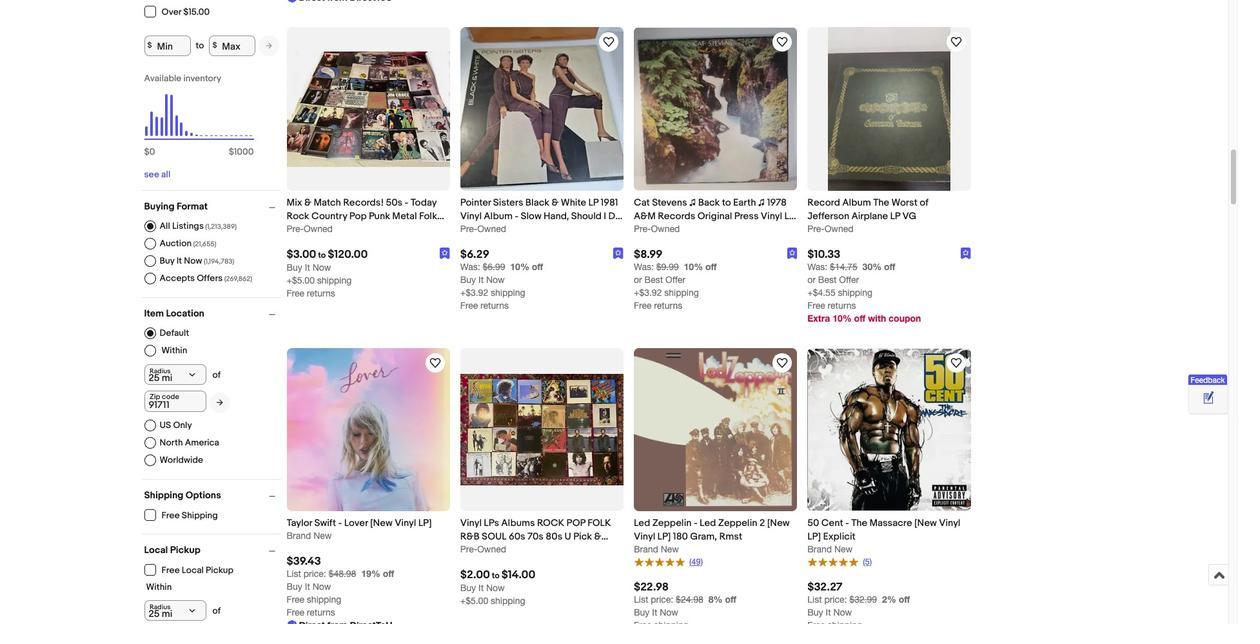 Task type: vqa. For each thing, say whether or not it's contained in the screenshot.
A&M
yes



Task type: locate. For each thing, give the bounding box(es) containing it.
lp left vg
[[891, 210, 901, 222]]

$ up "available"
[[147, 41, 152, 50]]

vinyl inside 50 cent - the massacre [new vinyl lp] explicit brand new
[[939, 517, 961, 530]]

1 vertical spatial the
[[852, 517, 868, 530]]

shipping down options
[[182, 510, 218, 521]]

(269,862)
[[224, 274, 252, 283]]

list for $32.27
[[808, 595, 822, 605]]

list
[[287, 569, 301, 580], [634, 595, 649, 605], [808, 595, 822, 605]]

price: inside the $39.43 list price: $48.98 19% off buy it now free shipping free returns
[[304, 569, 326, 580]]

or for 10%
[[634, 275, 642, 285]]

local up the free local pickup link
[[144, 544, 168, 556]]

best for 30%
[[819, 275, 837, 285]]

it inside $2.00 to $14.00 buy it now +$5.00 shipping
[[479, 583, 484, 594]]

vinyl up (49) link
[[634, 531, 656, 543]]

2 horizontal spatial price:
[[825, 595, 847, 605]]

1 horizontal spatial zeppelin
[[719, 517, 758, 530]]

now inside the buy it now +$5.00 shipping free returns
[[313, 262, 331, 273]]

lp down 1978
[[785, 210, 795, 222]]

offer for 30%
[[839, 275, 859, 285]]

coupon
[[889, 313, 921, 324]]

it inside the $39.43 list price: $48.98 19% off buy it now free shipping free returns
[[305, 582, 310, 592]]

list inside $32.27 list price: $32.99 2% off buy it now
[[808, 595, 822, 605]]

2 horizontal spatial 10%
[[833, 313, 852, 324]]

- for led
[[694, 517, 698, 530]]

the
[[874, 197, 890, 209], [852, 517, 868, 530]]

folk
[[588, 517, 611, 530]]

led zeppelin - led zeppelin 2 [new vinyl lp] 180 gram, rmst link
[[634, 517, 798, 544]]

or inside was: $14.75 30% off or best offer +$4.55 shipping free returns extra 10% off with coupon
[[808, 275, 816, 285]]

- for taylor
[[338, 517, 342, 530]]

inventory
[[184, 73, 221, 84]]

buy down $22.98
[[634, 607, 650, 618]]

Maximum Value in $ text field
[[209, 35, 256, 56]]

0 horizontal spatial offer
[[666, 275, 686, 285]]

1 was: from the left
[[460, 262, 480, 272]]

off right 8%
[[725, 594, 737, 605]]

& up hand,
[[552, 197, 559, 209]]

list inside $22.98 list price: $24.98 8% off buy it now
[[634, 595, 649, 605]]

lp inside pointer sisters black & white lp 1981 vinyl album - slow hand, should i do it
[[589, 197, 599, 209]]

best inside was: $14.75 30% off or best offer +$4.55 shipping free returns extra 10% off with coupon
[[819, 275, 837, 285]]

+$5.00 inside $2.00 to $14.00 buy it now +$5.00 shipping
[[460, 596, 488, 607]]

best down $9.99
[[645, 275, 663, 285]]

returns down $48.98
[[307, 608, 335, 618]]

$2.00 to $14.00 buy it now +$5.00 shipping
[[460, 569, 536, 607]]

vinyl up "r&b"
[[460, 517, 482, 530]]

0 horizontal spatial [new
[[370, 517, 393, 530]]

it down $39.43
[[305, 582, 310, 592]]

- inside taylor swift - lover [new vinyl lp] brand new
[[338, 517, 342, 530]]

brand inside taylor swift - lover [new vinyl lp] brand new
[[287, 531, 311, 541]]

free inside 'was: $6.99 10% off buy it now +$3.92 shipping free returns'
[[460, 301, 478, 311]]

$10.33
[[808, 248, 841, 261]]

buy inside $22.98 list price: $24.98 8% off buy it now
[[634, 607, 650, 618]]

new inside 50 cent - the massacre [new vinyl lp] explicit brand new
[[835, 545, 853, 555]]

2 horizontal spatial lp]
[[808, 531, 821, 543]]

1 horizontal spatial new
[[661, 545, 679, 555]]

only
[[173, 420, 192, 431]]

albums
[[501, 517, 535, 530]]

1 horizontal spatial lp]
[[658, 531, 671, 543]]

1 vertical spatial +$5.00
[[460, 596, 488, 607]]

record album the worst of jefferson airplane lp vg pre-owned
[[808, 197, 929, 234]]

to
[[196, 40, 204, 51], [722, 197, 731, 209], [318, 250, 326, 261], [492, 571, 500, 581]]

was: down $8.99
[[634, 262, 654, 272]]

returns inside the $39.43 list price: $48.98 19% off buy it now free shipping free returns
[[307, 608, 335, 618]]

1 vertical spatial local
[[182, 565, 204, 576]]

vg
[[903, 210, 917, 222]]

2%
[[882, 594, 897, 605]]

album inside record album the worst of jefferson airplane lp vg pre-owned
[[843, 197, 871, 209]]

& right mix
[[305, 197, 312, 209]]

1 best from the left
[[645, 275, 663, 285]]

$24.98
[[676, 595, 704, 605]]

1 horizontal spatial list
[[634, 595, 649, 605]]

of up apply within filter "icon"
[[213, 369, 221, 380]]

returns down $3.00 to $120.00
[[307, 288, 335, 299]]

0 horizontal spatial album
[[484, 210, 513, 222]]

- left 'slow'
[[515, 210, 519, 222]]

it up $6.29
[[460, 224, 466, 236]]

it down $3.00
[[305, 262, 310, 273]]

best inside was: $9.99 10% off or best offer +$3.92 shipping free returns
[[645, 275, 663, 285]]

off right 2% at right
[[899, 594, 910, 605]]

[new inside 50 cent - the massacre [new vinyl lp] explicit brand new
[[915, 517, 937, 530]]

+$3.92 inside 'was: $6.99 10% off buy it now +$3.92 shipping free returns'
[[460, 288, 488, 298]]

1 +$3.92 from the left
[[460, 288, 488, 298]]

the up explicit
[[852, 517, 868, 530]]

mix & match records! 50s - today rock country pop punk metal folk $5 shipping!
[[287, 197, 437, 236]]

pre-owned for $3.00
[[287, 224, 333, 234]]

3 [new from the left
[[915, 517, 937, 530]]

$22.98 list price: $24.98 8% off buy it now
[[634, 581, 737, 618]]

shipping options button
[[144, 489, 281, 502]]

led zeppelin - led zeppelin 2 [new vinyl lp] 180 gram, rmst image
[[634, 348, 798, 512]]

today
[[411, 197, 437, 209]]

or down $8.99
[[634, 275, 642, 285]]

(1,213,389)
[[205, 222, 237, 231]]

2 horizontal spatial [new
[[915, 517, 937, 530]]

explicit
[[823, 531, 856, 543]]

buy down the auction
[[160, 255, 175, 266]]

- right 50s
[[405, 197, 409, 209]]

1 [new from the left
[[370, 517, 393, 530]]

buy
[[160, 255, 175, 266], [287, 262, 302, 273], [460, 275, 476, 285], [287, 582, 302, 592], [460, 583, 476, 594], [634, 607, 650, 618], [808, 607, 824, 618]]

now down $32.99
[[834, 607, 852, 618]]

within down "default"
[[162, 345, 187, 356]]

should
[[571, 210, 602, 222]]

1 horizontal spatial price:
[[651, 595, 674, 605]]

album
[[843, 197, 871, 209], [484, 210, 513, 222]]

brand down taylor
[[287, 531, 311, 541]]

to inside $2.00 to $14.00 buy it now +$5.00 shipping
[[492, 571, 500, 581]]

- up gram,
[[694, 517, 698, 530]]

price: inside $32.27 list price: $32.99 2% off buy it now
[[825, 595, 847, 605]]

0 horizontal spatial or
[[634, 275, 642, 285]]

taylor swift - lover [new vinyl lp] image
[[287, 348, 450, 512]]

0 horizontal spatial best
[[645, 275, 663, 285]]

2 led from the left
[[700, 517, 716, 530]]

1 vertical spatial album
[[484, 210, 513, 222]]

to left 'maximum value in $' text box
[[196, 40, 204, 51]]

1 horizontal spatial led
[[700, 517, 716, 530]]

0 horizontal spatial the
[[852, 517, 868, 530]]

offer inside was: $14.75 30% off or best offer +$4.55 shipping free returns extra 10% off with coupon
[[839, 275, 859, 285]]

off right 19%
[[383, 569, 394, 580]]

+$3.92 inside was: $9.99 10% off or best offer +$3.92 shipping free returns
[[634, 288, 662, 298]]

10% inside 'was: $6.99 10% off buy it now +$3.92 shipping free returns'
[[510, 261, 530, 272]]

pickup down "local pickup" dropdown button
[[206, 565, 234, 576]]

pointer sisters black & white lp 1981 vinyl album - slow hand, should i do it link
[[460, 196, 624, 236]]

swift
[[314, 517, 336, 530]]

10% right the extra
[[833, 313, 852, 324]]

None text field
[[460, 262, 505, 272], [634, 262, 679, 272], [808, 262, 858, 272], [634, 595, 704, 605], [460, 262, 505, 272], [634, 262, 679, 272], [808, 262, 858, 272], [634, 595, 704, 605]]

now inside $32.27 list price: $32.99 2% off buy it now
[[834, 607, 852, 618]]

$3.00 to $120.00
[[287, 248, 368, 261]]

vinyl down 1978
[[761, 210, 783, 222]]

brand down explicit
[[808, 545, 832, 555]]

2 direct from directtou text field from the top
[[287, 620, 393, 624]]

1 horizontal spatial brand
[[634, 545, 659, 555]]

1 horizontal spatial ♫
[[759, 197, 765, 209]]

[new
[[370, 517, 393, 530], [767, 517, 790, 530], [915, 517, 937, 530]]

shipping down $3.00 to $120.00
[[317, 275, 352, 286]]

1 or from the left
[[634, 275, 642, 285]]

within down the free local pickup link
[[146, 582, 172, 593]]

now down $3.00 to $120.00
[[313, 262, 331, 273]]

returns down +$4.55
[[828, 301, 856, 311]]

north america link
[[144, 437, 219, 449]]

1 offer from the left
[[666, 275, 686, 285]]

best up +$4.55
[[819, 275, 837, 285]]

new inside taylor swift - lover [new vinyl lp] brand new
[[314, 531, 332, 541]]

0 vertical spatial +$5.00
[[287, 275, 315, 286]]

listings
[[172, 220, 204, 231]]

watch pointer sisters black & white lp 1981 vinyl album - slow hand, should i do it image
[[601, 34, 617, 50]]

w/insert
[[634, 224, 671, 236]]

10% right '$6.99'
[[510, 261, 530, 272]]

returns for was: $6.99 10% off buy it now +$3.92 shipping free returns
[[481, 301, 509, 311]]

owned down jefferson
[[825, 224, 854, 234]]

over $15.00
[[162, 6, 210, 17]]

1 horizontal spatial pickup
[[206, 565, 234, 576]]

None text field
[[144, 391, 206, 412], [287, 569, 356, 580], [808, 595, 877, 605], [144, 391, 206, 412], [287, 569, 356, 580], [808, 595, 877, 605]]

or
[[634, 275, 642, 285], [808, 275, 816, 285]]

now inside $22.98 list price: $24.98 8% off buy it now
[[660, 607, 679, 618]]

buy down $32.27
[[808, 607, 824, 618]]

1 vertical spatial direct from directtou text field
[[287, 620, 393, 624]]

buy inside the $39.43 list price: $48.98 19% off buy it now free shipping free returns
[[287, 582, 302, 592]]

pre-owned down soul
[[460, 545, 506, 555]]

or inside was: $9.99 10% off or best offer +$3.92 shipping free returns
[[634, 275, 642, 285]]

all
[[160, 220, 170, 231]]

pre- inside record album the worst of jefferson airplane lp vg pre-owned
[[808, 224, 825, 234]]

0 vertical spatial of
[[920, 197, 929, 209]]

pickup up the free local pickup link
[[170, 544, 201, 556]]

2 horizontal spatial lp
[[891, 210, 901, 222]]

now inside the $39.43 list price: $48.98 19% off buy it now free shipping free returns
[[313, 582, 331, 592]]

shipping down $14.75 on the right top of the page
[[838, 288, 873, 298]]

1 horizontal spatial or
[[808, 275, 816, 285]]

now inside 'was: $6.99 10% off buy it now +$3.92 shipping free returns'
[[486, 275, 505, 285]]

[new right lover on the left of the page
[[370, 517, 393, 530]]

+$5.00 down $3.00
[[287, 275, 315, 286]]

item location button
[[144, 307, 281, 320]]

see all
[[144, 169, 171, 180]]

0 vertical spatial pickup
[[170, 544, 201, 556]]

0 horizontal spatial was:
[[460, 262, 480, 272]]

2 offer from the left
[[839, 275, 859, 285]]

2 or from the left
[[808, 275, 816, 285]]

buy down $6.29
[[460, 275, 476, 285]]

- inside 50 cent - the massacre [new vinyl lp] explicit brand new
[[846, 517, 850, 530]]

+$3.92 down '$6.99'
[[460, 288, 488, 298]]

[new right massacre
[[915, 517, 937, 530]]

the inside 50 cent - the massacre [new vinyl lp] explicit brand new
[[852, 517, 868, 530]]

shipping down $48.98
[[307, 595, 341, 605]]

pre- down jefferson
[[808, 224, 825, 234]]

album down sisters
[[484, 210, 513, 222]]

0 horizontal spatial ♫
[[690, 197, 696, 209]]

cent
[[822, 517, 844, 530]]

2 vertical spatial of
[[213, 605, 221, 616]]

vinyl inside pointer sisters black & white lp 1981 vinyl album - slow hand, should i do it
[[460, 210, 482, 222]]

list down $32.27
[[808, 595, 822, 605]]

free inside was: $14.75 30% off or best offer +$4.55 shipping free returns extra 10% off with coupon
[[808, 301, 826, 311]]

offer down $14.75 on the right top of the page
[[839, 275, 859, 285]]

0 horizontal spatial new
[[314, 531, 332, 541]]

pre- down rock
[[287, 224, 304, 234]]

♫ left 1978
[[759, 197, 765, 209]]

was: down $6.29
[[460, 262, 480, 272]]

1 horizontal spatial album
[[843, 197, 871, 209]]

pre-owned for $8.99
[[634, 224, 680, 234]]

to right "back"
[[722, 197, 731, 209]]

owned for $6.29
[[477, 224, 506, 234]]

vinyl right massacre
[[939, 517, 961, 530]]

+$3.92
[[460, 288, 488, 298], [634, 288, 662, 298]]

pre-owned down a&m
[[634, 224, 680, 234]]

led zeppelin - led zeppelin 2 [new vinyl lp] 180 gram, rmst brand new
[[634, 517, 790, 555]]

owned down country
[[304, 224, 333, 234]]

$14.75
[[830, 262, 858, 272]]

list inside the $39.43 list price: $48.98 19% off buy it now free shipping free returns
[[287, 569, 301, 580]]

1981
[[601, 197, 618, 209]]

was: down $10.33
[[808, 262, 828, 272]]

&
[[305, 197, 312, 209], [552, 197, 559, 209], [594, 531, 602, 543]]

vinyl
[[460, 210, 482, 222], [761, 210, 783, 222], [395, 517, 416, 530], [460, 517, 482, 530], [939, 517, 961, 530], [634, 531, 656, 543]]

2 best from the left
[[819, 275, 837, 285]]

- inside mix & match records! 50s - today rock country pop punk metal folk $5 shipping!
[[405, 197, 409, 209]]

0 vertical spatial album
[[843, 197, 871, 209]]

new up (49) link
[[661, 545, 679, 555]]

offer
[[666, 275, 686, 285], [839, 275, 859, 285]]

1 horizontal spatial lp
[[785, 210, 795, 222]]

mix
[[287, 197, 302, 209]]

1 horizontal spatial &
[[552, 197, 559, 209]]

[new right 2
[[767, 517, 790, 530]]

10% for $8.99
[[684, 261, 703, 272]]

price: inside $22.98 list price: $24.98 8% off buy it now
[[651, 595, 674, 605]]

Direct from DirectToU text field
[[287, 0, 393, 4], [287, 620, 393, 624]]

pointer sisters black & white lp 1981 vinyl album - slow hand, should i do it image
[[460, 27, 624, 191]]

us only link
[[144, 420, 192, 431]]

- right cent
[[846, 517, 850, 530]]

mix & match records! 50s - today rock country pop punk metal folk $5 shipping! image
[[287, 51, 450, 167]]

1 ♫ from the left
[[690, 197, 696, 209]]

record album the worst of jefferson airplane lp vg link
[[808, 196, 971, 223]]

1 horizontal spatial best
[[819, 275, 837, 285]]

it up accepts
[[177, 255, 182, 266]]

the up airplane
[[874, 197, 890, 209]]

0 horizontal spatial lp
[[589, 197, 599, 209]]

$ up buying format dropdown button in the top of the page
[[229, 146, 234, 157]]

1 horizontal spatial the
[[874, 197, 890, 209]]

it down $32.27
[[826, 607, 831, 618]]

local pickup button
[[144, 544, 281, 556]]

0 horizontal spatial +$3.92
[[460, 288, 488, 298]]

0 horizontal spatial 10%
[[510, 261, 530, 272]]

it
[[460, 224, 466, 236], [177, 255, 182, 266], [305, 262, 310, 273], [479, 275, 484, 285], [305, 582, 310, 592], [479, 583, 484, 594], [652, 607, 658, 618], [826, 607, 831, 618]]

see
[[144, 169, 159, 180]]

0 horizontal spatial list
[[287, 569, 301, 580]]

match
[[314, 197, 341, 209]]

us only
[[160, 420, 192, 431]]

album inside pointer sisters black & white lp 1981 vinyl album - slow hand, should i do it
[[484, 210, 513, 222]]

cat stevens ♫ back to earth ♫ 1978 a&m records original press vinyl lp w/insert link
[[634, 196, 798, 236]]

was: inside was: $9.99 10% off or best offer +$3.92 shipping free returns
[[634, 262, 654, 272]]

0 horizontal spatial price:
[[304, 569, 326, 580]]

record
[[808, 197, 840, 209]]

2
[[760, 517, 765, 530]]

0 horizontal spatial +$5.00
[[287, 275, 315, 286]]

free inside was: $9.99 10% off or best offer +$3.92 shipping free returns
[[634, 301, 652, 311]]

2 horizontal spatial &
[[594, 531, 602, 543]]

50 cent - the massacre [new vinyl lp] explicit link
[[808, 517, 971, 544]]

lp inside record album the worst of jefferson airplane lp vg pre-owned
[[891, 210, 901, 222]]

1 vertical spatial of
[[213, 369, 221, 380]]

0 horizontal spatial led
[[634, 517, 651, 530]]

local down "local pickup" dropdown button
[[182, 565, 204, 576]]

returns inside was: $9.99 10% off or best offer +$3.92 shipping free returns
[[654, 301, 683, 311]]

led right folk
[[634, 517, 651, 530]]

(5)
[[863, 557, 872, 567]]

lp up should
[[589, 197, 599, 209]]

offer inside was: $9.99 10% off or best offer +$3.92 shipping free returns
[[666, 275, 686, 285]]

3 was: from the left
[[808, 262, 828, 272]]

or for 30%
[[808, 275, 816, 285]]

owned down records
[[651, 224, 680, 234]]

was: inside 'was: $6.99 10% off buy it now +$3.92 shipping free returns'
[[460, 262, 480, 272]]

0 horizontal spatial &
[[305, 197, 312, 209]]

led up gram,
[[700, 517, 716, 530]]

off right '$6.99'
[[532, 261, 543, 272]]

price: for $22.98
[[651, 595, 674, 605]]

now down auction (21,655)
[[184, 255, 202, 266]]

vinyl lps albums rock pop folk r&b soul 60s 70s 80s u pick & choose heading
[[460, 517, 611, 557]]

it down $22.98
[[652, 607, 658, 618]]

a&m
[[634, 210, 656, 222]]

or up +$4.55
[[808, 275, 816, 285]]

1 horizontal spatial 10%
[[684, 261, 703, 272]]

buy down $2.00 on the bottom
[[460, 583, 476, 594]]

2 horizontal spatial new
[[835, 545, 853, 555]]

zeppelin up 'rmst'
[[719, 517, 758, 530]]

worst
[[892, 197, 918, 209]]

to inside cat stevens ♫ back to earth ♫ 1978 a&m records original press vinyl lp w/insert
[[722, 197, 731, 209]]

0 horizontal spatial brand
[[287, 531, 311, 541]]

0 horizontal spatial zeppelin
[[653, 517, 692, 530]]

item location
[[144, 307, 204, 320]]

price: for $32.27
[[825, 595, 847, 605]]

+$3.92 down $9.99
[[634, 288, 662, 298]]

pop
[[350, 210, 367, 222]]

to right $2.00 on the bottom
[[492, 571, 500, 581]]

1 horizontal spatial +$3.92
[[634, 288, 662, 298]]

0 vertical spatial the
[[874, 197, 890, 209]]

10% right $9.99
[[684, 261, 703, 272]]

zeppelin
[[653, 517, 692, 530], [719, 517, 758, 530]]

free shipping
[[162, 510, 218, 521]]

was: for $6.29
[[460, 262, 480, 272]]

1 horizontal spatial offer
[[839, 275, 859, 285]]

pre-
[[287, 224, 304, 234], [460, 224, 478, 234], [634, 224, 651, 234], [808, 224, 825, 234], [460, 545, 478, 555]]

it down '$6.99'
[[479, 275, 484, 285]]

now inside $2.00 to $14.00 buy it now +$5.00 shipping
[[486, 583, 505, 594]]

pre-owned down pointer
[[460, 224, 506, 234]]

lp inside cat stevens ♫ back to earth ♫ 1978 a&m records original press vinyl lp w/insert
[[785, 210, 795, 222]]

vinyl inside taylor swift - lover [new vinyl lp] brand new
[[395, 517, 416, 530]]

1 horizontal spatial was:
[[634, 262, 654, 272]]

it inside $22.98 list price: $24.98 8% off buy it now
[[652, 607, 658, 618]]

shipping down '$6.99'
[[491, 288, 525, 298]]

price: for $39.43
[[304, 569, 326, 580]]

list down $39.43
[[287, 569, 301, 580]]

0 vertical spatial direct from directtou text field
[[287, 0, 393, 4]]

owned down soul
[[477, 545, 506, 555]]

$ up inventory
[[213, 41, 217, 50]]

location
[[166, 307, 204, 320]]

0 vertical spatial local
[[144, 544, 168, 556]]

new down swift at bottom left
[[314, 531, 332, 541]]

 (269,862) Items text field
[[223, 274, 252, 283]]

returns inside was: $14.75 30% off or best offer +$4.55 shipping free returns extra 10% off with coupon
[[828, 301, 856, 311]]

taylor swift - lover [new vinyl lp] brand new
[[287, 517, 432, 541]]

0 horizontal spatial lp]
[[419, 517, 432, 530]]

50 cent - the massacre [new vinyl lp] explicit brand new
[[808, 517, 961, 555]]

buying format
[[144, 200, 208, 213]]

+$5.00 inside the buy it now +$5.00 shipping free returns
[[287, 275, 315, 286]]

watch cat stevens ♫ back to earth ♫ 1978 a&m records original press vinyl lp w/insert image
[[775, 34, 790, 50]]

+$3.92 for $6.29
[[460, 288, 488, 298]]

- inside led zeppelin - led zeppelin 2 [new vinyl lp] 180 gram, rmst brand new
[[694, 517, 698, 530]]

of down free local pickup
[[213, 605, 221, 616]]

2 was: from the left
[[634, 262, 654, 272]]

was: inside was: $14.75 30% off or best offer +$4.55 shipping free returns extra 10% off with coupon
[[808, 262, 828, 272]]

2 horizontal spatial brand
[[808, 545, 832, 555]]

2 [new from the left
[[767, 517, 790, 530]]

1 horizontal spatial +$5.00
[[460, 596, 488, 607]]

+$3.92 for $8.99
[[634, 288, 662, 298]]

off right $9.99
[[706, 261, 717, 272]]

2 ♫ from the left
[[759, 197, 765, 209]]

pre- for $8.99
[[634, 224, 651, 234]]

2 +$3.92 from the left
[[634, 288, 662, 298]]

returns inside 'was: $6.99 10% off buy it now +$3.92 shipping free returns'
[[481, 301, 509, 311]]

u
[[565, 531, 571, 543]]

mix & match records! 50s - today rock country pop punk metal folk $5 shipping! heading
[[287, 197, 444, 236]]

to right $3.00
[[318, 250, 326, 261]]

2 horizontal spatial list
[[808, 595, 822, 605]]

vinyl lps albums rock pop folk r&b soul 60s 70s 80s u pick & choose image
[[460, 374, 624, 486]]

50s
[[386, 197, 403, 209]]

vinyl down pointer
[[460, 210, 482, 222]]

0 horizontal spatial pickup
[[170, 544, 201, 556]]

10% inside was: $9.99 10% off or best offer +$3.92 shipping free returns
[[684, 261, 703, 272]]

lp] inside led zeppelin - led zeppelin 2 [new vinyl lp] 180 gram, rmst brand new
[[658, 531, 671, 543]]

pre-owned for $2.00
[[460, 545, 506, 555]]

0 horizontal spatial local
[[144, 544, 168, 556]]

1 horizontal spatial [new
[[767, 517, 790, 530]]

+$5.00 down $2.00 on the bottom
[[460, 596, 488, 607]]

$32.27
[[808, 581, 843, 594]]

1 horizontal spatial local
[[182, 565, 204, 576]]

buy down $3.00
[[287, 262, 302, 273]]

2 horizontal spatial was:
[[808, 262, 828, 272]]



Task type: describe. For each thing, give the bounding box(es) containing it.
0 vertical spatial shipping
[[144, 489, 184, 502]]

led zeppelin - led zeppelin 2 [new vinyl lp] 180 gram, rmst heading
[[634, 517, 790, 543]]

 (1,213,389) Items text field
[[204, 222, 237, 231]]

50 cent - the massacre [new vinyl lp] explicit heading
[[808, 517, 961, 543]]

country
[[312, 210, 347, 222]]

cat stevens ♫ back to earth ♫ 1978 a&m records original press vinyl lp w/insert heading
[[634, 197, 796, 236]]

10% for $6.29
[[510, 261, 530, 272]]

pre-owned for $6.29
[[460, 224, 506, 234]]

off inside 'was: $6.99 10% off buy it now +$3.92 shipping free returns'
[[532, 261, 543, 272]]

50 cent - the massacre [new vinyl lp] explicit image
[[808, 349, 971, 511]]

shipping inside the buy it now +$5.00 shipping free returns
[[317, 275, 352, 286]]

off left "with" at the right bottom of page
[[855, 313, 866, 324]]

of inside record album the worst of jefferson airplane lp vg pre-owned
[[920, 197, 929, 209]]

buy inside $32.27 list price: $32.99 2% off buy it now
[[808, 607, 824, 618]]

- for 50
[[846, 517, 850, 530]]

Minimum Value in $ text field
[[144, 35, 191, 56]]

$6.99
[[483, 262, 505, 272]]

white
[[561, 197, 586, 209]]

new inside led zeppelin - led zeppelin 2 [new vinyl lp] 180 gram, rmst brand new
[[661, 545, 679, 555]]

brand inside led zeppelin - led zeppelin 2 [new vinyl lp] 180 gram, rmst brand new
[[634, 545, 659, 555]]

was: for $8.99
[[634, 262, 654, 272]]

cat stevens ♫ back to earth ♫ 1978 a&m records original press vinyl lp w/insert image
[[634, 28, 798, 190]]

with
[[868, 313, 887, 324]]

was: $9.99 10% off or best offer +$3.92 shipping free returns
[[634, 261, 717, 311]]

apply within filter image
[[216, 399, 223, 407]]

watch 50 cent - the massacre [new vinyl lp] explicit image
[[949, 355, 964, 371]]

shipping inside 'was: $6.99 10% off buy it now +$3.92 shipping free returns'
[[491, 288, 525, 298]]

list for $22.98
[[634, 595, 649, 605]]

(49)
[[690, 557, 703, 567]]

off inside was: $9.99 10% off or best offer +$3.92 shipping free returns
[[706, 261, 717, 272]]

1 zeppelin from the left
[[653, 517, 692, 530]]

america
[[185, 437, 219, 448]]

 (21,655) Items text field
[[192, 240, 217, 248]]

list for $39.43
[[287, 569, 301, 580]]

$8.99
[[634, 248, 663, 261]]

r&b
[[460, 531, 480, 543]]

it inside the buy it now +$5.00 shipping free returns
[[305, 262, 310, 273]]

$32.27 list price: $32.99 2% off buy it now
[[808, 581, 910, 618]]

all
[[161, 169, 171, 180]]

rmst
[[720, 531, 743, 543]]

returns for was: $9.99 10% off or best offer +$3.92 shipping free returns
[[654, 301, 683, 311]]

free inside the buy it now +$5.00 shipping free returns
[[287, 288, 304, 299]]

soul
[[482, 531, 507, 543]]

owned for $3.00
[[304, 224, 333, 234]]

brand inside 50 cent - the massacre [new vinyl lp] explicit brand new
[[808, 545, 832, 555]]

1 vertical spatial within
[[146, 582, 172, 593]]

$48.98
[[329, 569, 356, 580]]

format
[[177, 200, 208, 213]]

lover
[[344, 517, 368, 530]]

available
[[144, 73, 181, 84]]

record album the worst of jefferson airplane lp vg heading
[[808, 197, 929, 222]]

lp] inside 50 cent - the massacre [new vinyl lp] explicit brand new
[[808, 531, 821, 543]]

$14.00
[[502, 569, 536, 582]]

buying format button
[[144, 200, 281, 213]]

pre- for $2.00
[[460, 545, 478, 555]]

1 led from the left
[[634, 517, 651, 530]]

airplane
[[852, 210, 888, 222]]

- inside pointer sisters black & white lp 1981 vinyl album - slow hand, should i do it
[[515, 210, 519, 222]]

records!
[[343, 197, 384, 209]]

buy inside $2.00 to $14.00 buy it now +$5.00 shipping
[[460, 583, 476, 594]]

buy inside 'was: $6.99 10% off buy it now +$3.92 shipping free returns'
[[460, 275, 476, 285]]

extra
[[808, 313, 830, 324]]

shipping inside was: $14.75 30% off or best offer +$4.55 shipping free returns extra 10% off with coupon
[[838, 288, 873, 298]]

$6.29
[[460, 248, 490, 261]]

watch record album the worst of jefferson airplane lp vg image
[[949, 34, 964, 50]]

shipping!
[[300, 224, 341, 236]]

pointer sisters black & white lp 1981 vinyl album - slow hand, should i do it
[[460, 197, 621, 236]]

best for 10%
[[645, 275, 663, 285]]

vinyl inside vinyl lps albums rock pop folk r&b soul 60s 70s 80s u pick & choose
[[460, 517, 482, 530]]

returns for was: $14.75 30% off or best offer +$4.55 shipping free returns extra 10% off with coupon
[[828, 301, 856, 311]]

$ 0
[[144, 146, 155, 157]]

do
[[609, 210, 621, 222]]

$ up 'see' at the top of the page
[[144, 146, 149, 157]]

(1,194,783)
[[204, 257, 234, 265]]

shipping inside the $39.43 list price: $48.98 19% off buy it now free shipping free returns
[[307, 595, 341, 605]]

60s
[[509, 531, 526, 543]]

1 vertical spatial pickup
[[206, 565, 234, 576]]

i
[[604, 210, 607, 222]]

cat stevens ♫ back to earth ♫ 1978 a&m records original press vinyl lp w/insert
[[634, 197, 795, 236]]

item
[[144, 307, 164, 320]]

mix & match records! 50s - today rock country pop punk metal folk $5 shipping! link
[[287, 196, 450, 236]]

buy it now (1,194,783)
[[160, 255, 234, 266]]

it inside 'was: $6.99 10% off buy it now +$3.92 shipping free returns'
[[479, 275, 484, 285]]

earth
[[733, 197, 756, 209]]

returns inside the buy it now +$5.00 shipping free returns
[[307, 288, 335, 299]]

owned for $8.99
[[651, 224, 680, 234]]

buying
[[144, 200, 175, 213]]

offer for 10%
[[666, 275, 686, 285]]

to inside $3.00 to $120.00
[[318, 250, 326, 261]]

$3.00
[[287, 248, 316, 261]]

off inside $22.98 list price: $24.98 8% off buy it now
[[725, 594, 737, 605]]

of for default
[[213, 369, 221, 380]]

$32.99
[[850, 595, 877, 605]]

$120.00
[[328, 248, 368, 261]]

punk
[[369, 210, 390, 222]]

& inside vinyl lps albums rock pop folk r&b soul 60s 70s 80s u pick & choose
[[594, 531, 602, 543]]

0 vertical spatial within
[[162, 345, 187, 356]]

 (1,194,783) Items text field
[[202, 257, 234, 265]]

taylor swift - lover [new vinyl lp] link
[[287, 517, 450, 530]]

offers
[[197, 273, 223, 284]]

accepts
[[160, 273, 195, 284]]

$9.99
[[657, 262, 679, 272]]

rock
[[537, 517, 565, 530]]

1000
[[234, 146, 254, 157]]

auction
[[160, 238, 192, 249]]

free shipping link
[[144, 509, 219, 521]]

taylor swift - lover [new vinyl lp] heading
[[287, 517, 432, 530]]

pointer
[[460, 197, 491, 209]]

off inside the $39.43 list price: $48.98 19% off buy it now free shipping free returns
[[383, 569, 394, 580]]

cat
[[634, 197, 650, 209]]

over
[[162, 6, 181, 17]]

[new inside taylor swift - lover [new vinyl lp] brand new
[[370, 517, 393, 530]]

pre- for $3.00
[[287, 224, 304, 234]]

jefferson
[[808, 210, 850, 222]]

owned inside record album the worst of jefferson airplane lp vg pre-owned
[[825, 224, 854, 234]]

watch taylor swift - lover [new vinyl lp] image
[[428, 355, 443, 371]]

owned for $2.00
[[477, 545, 506, 555]]

free inside free shipping link
[[162, 510, 180, 521]]

shipping inside $2.00 to $14.00 buy it now +$5.00 shipping
[[491, 596, 525, 607]]

accepts offers (269,862)
[[160, 273, 252, 284]]

black
[[526, 197, 550, 209]]

& inside pointer sisters black & white lp 1981 vinyl album - slow hand, should i do it
[[552, 197, 559, 209]]

press
[[735, 210, 759, 222]]

graph of available inventory between $0 and $1000+ image
[[144, 73, 254, 164]]

record album the worst of jefferson airplane lp vg image
[[828, 27, 951, 191]]

lp] inside taylor swift - lover [new vinyl lp] brand new
[[419, 517, 432, 530]]

over $15.00 link
[[144, 5, 210, 17]]

2 zeppelin from the left
[[719, 517, 758, 530]]

pointer sisters black & white lp 1981 vinyl album - slow hand, should i do it heading
[[460, 197, 623, 236]]

north
[[160, 437, 183, 448]]

it inside pointer sisters black & white lp 1981 vinyl album - slow hand, should i do it
[[460, 224, 466, 236]]

1 direct from directtou text field from the top
[[287, 0, 393, 4]]

of for free local pickup
[[213, 605, 221, 616]]

vinyl inside cat stevens ♫ back to earth ♫ 1978 a&m records original press vinyl lp w/insert
[[761, 210, 783, 222]]

$2.00
[[460, 569, 490, 582]]

local pickup
[[144, 544, 201, 556]]

buy inside the buy it now +$5.00 shipping free returns
[[287, 262, 302, 273]]

8%
[[709, 594, 723, 605]]

back
[[698, 197, 720, 209]]

shipping inside was: $9.99 10% off or best offer +$3.92 shipping free returns
[[665, 288, 699, 298]]

off inside $32.27 list price: $32.99 2% off buy it now
[[899, 594, 910, 605]]

& inside mix & match records! 50s - today rock country pop punk metal folk $5 shipping!
[[305, 197, 312, 209]]

(21,655)
[[193, 240, 217, 248]]

50
[[808, 517, 820, 530]]

pre- for $6.29
[[460, 224, 478, 234]]

vinyl lps albums rock pop folk r&b soul 60s 70s 80s u pick & choose
[[460, 517, 611, 557]]

1978
[[767, 197, 787, 209]]

metal
[[392, 210, 417, 222]]

sisters
[[493, 197, 523, 209]]

free local pickup link
[[144, 564, 234, 576]]

1 vertical spatial shipping
[[182, 510, 218, 521]]

(49) link
[[634, 556, 703, 567]]

watch led zeppelin - led zeppelin 2 [new vinyl lp] 180 gram, rmst image
[[775, 355, 790, 371]]

the inside record album the worst of jefferson airplane lp vg pre-owned
[[874, 197, 890, 209]]

options
[[186, 489, 221, 502]]

us
[[160, 420, 171, 431]]

off right '30%'
[[884, 261, 896, 272]]

vinyl inside led zeppelin - led zeppelin 2 [new vinyl lp] 180 gram, rmst brand new
[[634, 531, 656, 543]]

feedback
[[1191, 376, 1225, 385]]

massacre
[[870, 517, 913, 530]]

worldwide link
[[144, 454, 203, 466]]

it inside $32.27 list price: $32.99 2% off buy it now
[[826, 607, 831, 618]]

10% inside was: $14.75 30% off or best offer +$4.55 shipping free returns extra 10% off with coupon
[[833, 313, 852, 324]]

[new inside led zeppelin - led zeppelin 2 [new vinyl lp] 180 gram, rmst brand new
[[767, 517, 790, 530]]

choose
[[460, 545, 495, 557]]

30%
[[863, 261, 882, 272]]

available inventory
[[144, 73, 221, 84]]



